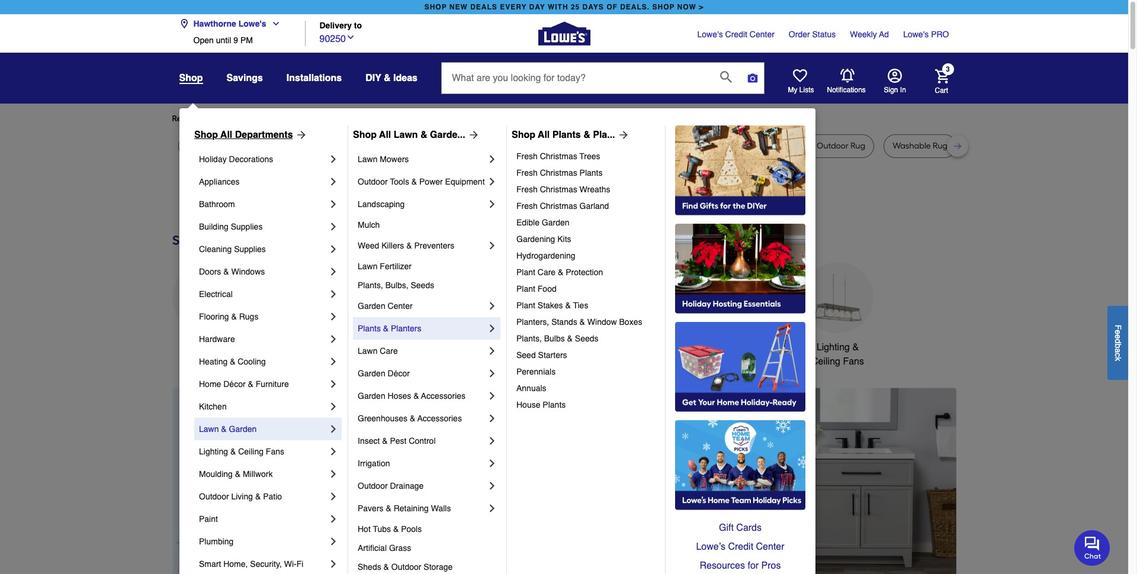 Task type: vqa. For each thing, say whether or not it's contained in the screenshot.
Planters, Stands & Window Boxes
yes



Task type: locate. For each thing, give the bounding box(es) containing it.
find gifts for the diyer. image
[[675, 126, 805, 216]]

camera image
[[747, 72, 759, 84]]

annuals
[[516, 384, 546, 393]]

lawn up moulding
[[199, 425, 219, 434]]

holiday decorations
[[199, 155, 273, 164]]

allen and roth rug
[[589, 141, 661, 151]]

2 horizontal spatial all
[[538, 130, 550, 140]]

chevron right image for irrigation
[[486, 458, 498, 470]]

bathroom button
[[622, 262, 693, 355]]

appliances
[[199, 177, 240, 187], [184, 342, 231, 353]]

weed killers & preventers
[[358, 241, 454, 251]]

0 vertical spatial smart
[[721, 342, 746, 353]]

fresh for fresh christmas garland
[[516, 201, 538, 211]]

1 vertical spatial credit
[[728, 542, 753, 553]]

all
[[220, 130, 232, 140], [379, 130, 391, 140], [538, 130, 550, 140]]

smart home, security, wi-fi link
[[199, 553, 328, 574]]

arrow right image up fresh christmas trees link
[[615, 129, 629, 141]]

2 area from the left
[[528, 141, 545, 151]]

plant for plant food
[[516, 284, 535, 294]]

1 vertical spatial tools
[[571, 342, 593, 353]]

plumbing
[[199, 537, 234, 547]]

90250
[[320, 33, 346, 44]]

chevron right image for lighting & ceiling fans
[[328, 446, 339, 458]]

lawn fertilizer link
[[358, 257, 498, 276]]

allen down the pla...
[[589, 141, 608, 151]]

chevron right image left lawn fertilizer
[[328, 266, 339, 278]]

decorations for holiday
[[229, 155, 273, 164]]

mulch link
[[358, 216, 498, 235]]

1 vertical spatial smart
[[199, 560, 221, 569]]

shop inside "link"
[[512, 130, 535, 140]]

lowe's credit center
[[697, 30, 775, 39]]

killers
[[382, 241, 404, 251]]

get your home holiday-ready. image
[[675, 322, 805, 412]]

1 horizontal spatial smart
[[721, 342, 746, 353]]

order status
[[789, 30, 836, 39]]

kitchen for kitchen faucets
[[444, 342, 475, 353]]

1 vertical spatial ceiling
[[238, 447, 264, 457]]

0 vertical spatial equipment
[[445, 177, 485, 187]]

0 vertical spatial credit
[[725, 30, 747, 39]]

cards
[[736, 523, 762, 534]]

plant inside "link"
[[516, 301, 535, 310]]

lowe's credit center link
[[675, 538, 805, 557]]

decorations up garden décor
[[362, 356, 413, 367]]

shop for shop all plants & pla...
[[512, 130, 535, 140]]

1 horizontal spatial arrow right image
[[615, 129, 629, 141]]

departments
[[235, 130, 293, 140]]

seeds up seed starters link
[[575, 334, 598, 344]]

1 vertical spatial home
[[199, 380, 221, 389]]

shop down more suggestions for you link
[[353, 130, 377, 140]]

0 horizontal spatial area
[[303, 141, 320, 151]]

you left the more
[[280, 114, 294, 124]]

1 horizontal spatial for
[[373, 114, 383, 124]]

0 horizontal spatial tools
[[390, 177, 409, 187]]

Search Query text field
[[442, 63, 711, 94]]

0 vertical spatial lighting & ceiling fans
[[811, 342, 864, 367]]

hardware
[[199, 335, 235, 344]]

order
[[789, 30, 810, 39]]

plants, down lawn fertilizer
[[358, 281, 383, 290]]

retaining
[[394, 504, 429, 513]]

arrow right image inside shop all lawn & garde... link
[[465, 129, 480, 141]]

1 allen from the left
[[471, 141, 489, 151]]

recommended searches for you heading
[[172, 113, 956, 125]]

garden down kitchen link
[[229, 425, 257, 434]]

1 horizontal spatial fans
[[843, 356, 864, 367]]

lawn for lawn fertilizer
[[358, 262, 378, 271]]

plant up planters,
[[516, 301, 535, 310]]

garden inside "link"
[[358, 301, 385, 311]]

chevron right image for flooring & rugs
[[328, 311, 339, 323]]

all up furniture
[[379, 130, 391, 140]]

1 vertical spatial plant
[[516, 284, 535, 294]]

1 horizontal spatial seeds
[[575, 334, 598, 344]]

arrow right image
[[465, 129, 480, 141], [934, 491, 946, 503]]

washable
[[688, 141, 727, 151], [893, 141, 931, 151]]

1 horizontal spatial home
[[749, 342, 774, 353]]

decorations inside holiday decorations link
[[229, 155, 273, 164]]

lawn & garden
[[199, 425, 257, 434]]

2 vertical spatial center
[[756, 542, 784, 553]]

0 vertical spatial seeds
[[411, 281, 434, 290]]

lawn up garden décor
[[358, 346, 378, 356]]

chevron right image left garden décor
[[328, 378, 339, 390]]

accessories inside "link"
[[417, 414, 462, 423]]

7 rug from the left
[[748, 141, 763, 151]]

center left order
[[750, 30, 775, 39]]

chevron right image for smart home, security, wi-fi
[[328, 558, 339, 570]]

1 vertical spatial lighting & ceiling fans
[[199, 447, 284, 457]]

1 vertical spatial equipment
[[545, 356, 590, 367]]

plants, bulbs & seeds
[[516, 334, 598, 344]]

plants, inside "link"
[[516, 334, 542, 344]]

chevron right image left insect
[[328, 446, 339, 458]]

all for plants
[[538, 130, 550, 140]]

1 horizontal spatial lighting
[[817, 342, 850, 353]]

2 plant from the top
[[516, 284, 535, 294]]

chevron right image down area rug
[[328, 176, 339, 188]]

lowe's for lowe's pro
[[903, 30, 929, 39]]

kitchen inside button
[[444, 342, 475, 353]]

0 vertical spatial care
[[538, 268, 556, 277]]

arrow right image down the more
[[293, 129, 307, 141]]

decorations down rug rug
[[229, 155, 273, 164]]

0 vertical spatial plant
[[516, 268, 535, 277]]

1 horizontal spatial all
[[379, 130, 391, 140]]

kitchen faucets button
[[442, 262, 513, 355]]

0 vertical spatial bathroom
[[199, 200, 235, 209]]

0 horizontal spatial lighting
[[199, 447, 228, 457]]

1 vertical spatial fans
[[266, 447, 284, 457]]

0 horizontal spatial home
[[199, 380, 221, 389]]

lawn for lawn mowers
[[358, 155, 378, 164]]

lowe's home improvement cart image
[[935, 69, 949, 83]]

equipment right power
[[445, 177, 485, 187]]

chevron right image for lawn mowers
[[486, 153, 498, 165]]

credit
[[725, 30, 747, 39], [728, 542, 753, 553]]

pest
[[390, 436, 407, 446]]

roth up fresh christmas plants link
[[627, 141, 644, 151]]

0 horizontal spatial seeds
[[411, 281, 434, 290]]

0 horizontal spatial decorations
[[229, 155, 273, 164]]

4 fresh from the top
[[516, 201, 538, 211]]

e up the 'b'
[[1113, 334, 1123, 339]]

supplies up cleaning supplies on the top left of the page
[[231, 222, 263, 232]]

décor for departments
[[223, 380, 246, 389]]

1 horizontal spatial area
[[528, 141, 545, 151]]

arrow left image
[[392, 491, 404, 503]]

2 roth from the left
[[627, 141, 644, 151]]

lighting & ceiling fans inside button
[[811, 342, 864, 367]]

2 and from the left
[[610, 141, 625, 151]]

bathroom link
[[199, 193, 328, 216]]

plants, up seed
[[516, 334, 542, 344]]

roth for rug
[[627, 141, 644, 151]]

equipment inside outdoor tools & equipment
[[545, 356, 590, 367]]

for left pros
[[748, 561, 759, 572]]

arrow right image for shop all plants & pla...
[[615, 129, 629, 141]]

1 horizontal spatial bathroom
[[637, 342, 678, 353]]

chevron right image for kitchen
[[328, 401, 339, 413]]

1 vertical spatial plants,
[[516, 334, 542, 344]]

>
[[699, 3, 704, 11]]

1 vertical spatial seeds
[[575, 334, 598, 344]]

1 vertical spatial care
[[380, 346, 398, 356]]

1 horizontal spatial washable
[[893, 141, 931, 151]]

smart inside button
[[721, 342, 746, 353]]

arrow right image for shop all departments
[[293, 129, 307, 141]]

chevron right image
[[328, 153, 339, 165], [486, 153, 498, 165], [486, 176, 498, 188], [328, 198, 339, 210], [486, 198, 498, 210], [328, 221, 339, 233], [328, 243, 339, 255], [328, 288, 339, 300], [486, 300, 498, 312], [328, 311, 339, 323], [486, 323, 498, 335], [486, 345, 498, 357], [328, 356, 339, 368], [486, 368, 498, 380], [486, 390, 498, 402], [328, 401, 339, 413], [486, 413, 498, 425], [328, 423, 339, 435], [486, 435, 498, 447], [486, 458, 498, 470], [486, 480, 498, 492], [328, 491, 339, 503], [486, 503, 498, 515], [328, 536, 339, 548], [328, 558, 339, 570]]

chevron right image left hot
[[328, 513, 339, 525]]

supplies inside building supplies link
[[231, 222, 263, 232]]

0 horizontal spatial lowe's
[[239, 19, 266, 28]]

outdoor inside outdoor tools & equipment
[[534, 342, 568, 353]]

and for allen and roth rug
[[610, 141, 625, 151]]

shop
[[424, 3, 447, 11], [652, 3, 675, 11]]

chevron right image
[[328, 176, 339, 188], [486, 240, 498, 252], [328, 266, 339, 278], [328, 333, 339, 345], [328, 378, 339, 390], [328, 446, 339, 458], [328, 468, 339, 480], [328, 513, 339, 525]]

0 horizontal spatial and
[[491, 141, 506, 151]]

0 horizontal spatial equipment
[[445, 177, 485, 187]]

outdoor inside outdoor drainage link
[[358, 481, 388, 491]]

2 allen from the left
[[589, 141, 608, 151]]

plant left food
[[516, 284, 535, 294]]

0 vertical spatial tools
[[390, 177, 409, 187]]

windows
[[231, 267, 265, 277]]

bathroom up building
[[199, 200, 235, 209]]

1 all from the left
[[220, 130, 232, 140]]

1 you from the left
[[280, 114, 294, 124]]

and for allen and roth area rug
[[491, 141, 506, 151]]

lowe's wishes you and your family a happy hanukkah. image
[[172, 189, 956, 219]]

all down recommended searches for you
[[220, 130, 232, 140]]

accessories
[[421, 391, 466, 401], [417, 414, 462, 423]]

kitchen left faucets
[[444, 342, 475, 353]]

appliances up heating
[[184, 342, 231, 353]]

0 vertical spatial fans
[[843, 356, 864, 367]]

fans inside button
[[843, 356, 864, 367]]

1 horizontal spatial care
[[538, 268, 556, 277]]

1 vertical spatial lighting
[[199, 447, 228, 457]]

supplies
[[231, 222, 263, 232], [234, 245, 266, 254]]

e up d
[[1113, 330, 1123, 334]]

seeds down lawn fertilizer link
[[411, 281, 434, 290]]

1 horizontal spatial plants,
[[516, 334, 542, 344]]

décor down heating & cooling
[[223, 380, 246, 389]]

1 and from the left
[[491, 141, 506, 151]]

1 horizontal spatial equipment
[[545, 356, 590, 367]]

1 vertical spatial décor
[[223, 380, 246, 389]]

fresh for fresh christmas trees
[[516, 152, 538, 161]]

0 horizontal spatial for
[[267, 114, 278, 124]]

0 horizontal spatial care
[[380, 346, 398, 356]]

christmas down fresh christmas trees
[[540, 168, 577, 178]]

christmas down fresh christmas plants
[[540, 185, 577, 194]]

fresh for fresh christmas wreaths
[[516, 185, 538, 194]]

1 shop from the left
[[194, 130, 218, 140]]

smart home button
[[712, 262, 783, 355]]

lowe's
[[239, 19, 266, 28], [697, 30, 723, 39], [903, 30, 929, 39]]

3 all from the left
[[538, 130, 550, 140]]

0 vertical spatial plants,
[[358, 281, 383, 290]]

outdoor tools & power equipment link
[[358, 171, 486, 193]]

allen right "desk" on the top left of the page
[[471, 141, 489, 151]]

0 horizontal spatial fans
[[266, 447, 284, 457]]

you up shop all lawn & garde...
[[385, 114, 399, 124]]

2 vertical spatial plant
[[516, 301, 535, 310]]

gift cards link
[[675, 519, 805, 538]]

bathroom down boxes
[[637, 342, 678, 353]]

lighting inside button
[[817, 342, 850, 353]]

tools up perennials link
[[571, 342, 593, 353]]

0 vertical spatial ceiling
[[811, 356, 840, 367]]

chevron right image left irrigation
[[328, 468, 339, 480]]

gift cards
[[719, 523, 762, 534]]

1 fresh from the top
[[516, 152, 538, 161]]

outdoor inside outdoor tools & power equipment link
[[358, 177, 388, 187]]

2 rug from the left
[[244, 141, 259, 151]]

chevron right image for outdoor tools & power equipment
[[486, 176, 498, 188]]

chevron right image for plants & planters
[[486, 323, 498, 335]]

chevron right image left gardening
[[486, 240, 498, 252]]

delivery to
[[320, 21, 362, 30]]

0 vertical spatial accessories
[[421, 391, 466, 401]]

0 vertical spatial home
[[749, 342, 774, 353]]

credit inside 'link'
[[728, 542, 753, 553]]

chevron down image
[[266, 19, 281, 28]]

washable for washable rug
[[893, 141, 931, 151]]

arrow right image inside the shop all departments link
[[293, 129, 307, 141]]

christmas down plants & planters
[[366, 342, 409, 353]]

christmas up fresh christmas plants
[[540, 152, 577, 161]]

smart
[[721, 342, 746, 353], [199, 560, 221, 569]]

décor for lawn
[[388, 369, 410, 378]]

my lists
[[788, 86, 814, 94]]

outdoor for outdoor living & patio
[[199, 492, 229, 502]]

lawn for lawn care
[[358, 346, 378, 356]]

0 horizontal spatial plants,
[[358, 281, 383, 290]]

decorations for christmas
[[362, 356, 413, 367]]

indoor outdoor rug
[[790, 141, 865, 151]]

shop left the now at the top right of the page
[[652, 3, 675, 11]]

0 horizontal spatial roth
[[508, 141, 526, 151]]

outdoor living & patio link
[[199, 486, 328, 508]]

recommended
[[172, 114, 229, 124]]

1 horizontal spatial decorations
[[362, 356, 413, 367]]

appliances link
[[199, 171, 328, 193]]

credit up resources for pros link on the right of the page
[[728, 542, 753, 553]]

0 horizontal spatial smart
[[199, 560, 221, 569]]

0 horizontal spatial you
[[280, 114, 294, 124]]

ad
[[879, 30, 889, 39]]

shop
[[194, 130, 218, 140], [353, 130, 377, 140], [512, 130, 535, 140]]

2 all from the left
[[379, 130, 391, 140]]

care down plants & planters
[[380, 346, 398, 356]]

gardening kits link
[[516, 231, 657, 248]]

0 horizontal spatial lighting & ceiling fans
[[199, 447, 284, 457]]

center inside 'link'
[[756, 542, 784, 553]]

0 vertical spatial supplies
[[231, 222, 263, 232]]

shop up allen and roth area rug
[[512, 130, 535, 140]]

3 plant from the top
[[516, 301, 535, 310]]

weed
[[358, 241, 379, 251]]

2 horizontal spatial area
[[729, 141, 746, 151]]

plant care & protection
[[516, 268, 603, 277]]

tools down mowers on the top left of the page
[[390, 177, 409, 187]]

3 area from the left
[[729, 141, 746, 151]]

0 horizontal spatial bathroom
[[199, 200, 235, 209]]

supplies up windows
[[234, 245, 266, 254]]

patio
[[263, 492, 282, 502]]

chevron right image for appliances
[[328, 176, 339, 188]]

outdoor
[[817, 141, 849, 151]]

2 horizontal spatial lowe's
[[903, 30, 929, 39]]

center inside "link"
[[388, 301, 413, 311]]

1 horizontal spatial tools
[[571, 342, 593, 353]]

supplies for building supplies
[[231, 222, 263, 232]]

weekly ad link
[[850, 28, 889, 40]]

days
[[583, 3, 604, 11]]

1 horizontal spatial shop
[[353, 130, 377, 140]]

center up pros
[[756, 542, 784, 553]]

chevron right image for holiday decorations
[[328, 153, 339, 165]]

electrical link
[[199, 283, 328, 306]]

plants, for plants, bulbs, seeds
[[358, 281, 383, 290]]

garden down fresh christmas garland
[[542, 218, 569, 227]]

0 horizontal spatial arrow right image
[[293, 129, 307, 141]]

1 horizontal spatial allen
[[589, 141, 608, 151]]

cooling
[[238, 357, 266, 367]]

chevron right image for outdoor living & patio
[[328, 491, 339, 503]]

chevron right image for garden center
[[486, 300, 498, 312]]

care inside lawn care link
[[380, 346, 398, 356]]

shop
[[179, 73, 203, 84]]

0 horizontal spatial shop
[[424, 3, 447, 11]]

1 horizontal spatial you
[[385, 114, 399, 124]]

accessories up the control
[[417, 414, 462, 423]]

cleaning supplies link
[[199, 238, 328, 261]]

0 horizontal spatial all
[[220, 130, 232, 140]]

shop button
[[179, 72, 203, 84]]

all up fresh christmas trees
[[538, 130, 550, 140]]

lowe's left pro at the right top of the page
[[903, 30, 929, 39]]

garden up greenhouses
[[358, 391, 385, 401]]

for for suggestions
[[373, 114, 383, 124]]

roth up fresh christmas trees
[[508, 141, 526, 151]]

1 horizontal spatial ceiling
[[811, 356, 840, 367]]

1 vertical spatial accessories
[[417, 414, 462, 423]]

heating & cooling link
[[199, 351, 328, 373]]

lowe's down >
[[697, 30, 723, 39]]

chevron right image for paint
[[328, 513, 339, 525]]

artificial
[[358, 544, 387, 553]]

None search field
[[441, 62, 765, 105]]

1 horizontal spatial décor
[[388, 369, 410, 378]]

for up departments
[[267, 114, 278, 124]]

0 horizontal spatial shop
[[194, 130, 218, 140]]

0 horizontal spatial washable
[[688, 141, 727, 151]]

1 horizontal spatial roth
[[627, 141, 644, 151]]

1 horizontal spatial lowe's
[[697, 30, 723, 39]]

lighting & ceiling fans link
[[199, 441, 328, 463]]

garden hoses & accessories link
[[358, 385, 486, 407]]

appliances down holiday on the top left
[[199, 177, 240, 187]]

to
[[354, 21, 362, 30]]

3 fresh from the top
[[516, 185, 538, 194]]

shop all lawn & garde...
[[353, 130, 465, 140]]

fresh christmas trees
[[516, 152, 600, 161]]

0 horizontal spatial kitchen
[[199, 402, 227, 412]]

1 horizontal spatial and
[[610, 141, 625, 151]]

1 vertical spatial appliances
[[184, 342, 231, 353]]

1 arrow right image from the left
[[293, 129, 307, 141]]

shop left new
[[424, 3, 447, 11]]

1 vertical spatial arrow right image
[[934, 491, 946, 503]]

care for plant
[[538, 268, 556, 277]]

food
[[538, 284, 557, 294]]

1 e from the top
[[1113, 330, 1123, 334]]

garden up plants & planters
[[358, 301, 385, 311]]

building supplies link
[[199, 216, 328, 238]]

chevron right image left christmas decorations
[[328, 333, 339, 345]]

center for lowe's credit center
[[756, 542, 784, 553]]

doors & windows link
[[199, 261, 328, 283]]

garden for garden décor
[[358, 369, 385, 378]]

garden for garden center
[[358, 301, 385, 311]]

chevron right image for pavers & retaining walls
[[486, 503, 498, 515]]

4 rug from the left
[[322, 141, 337, 151]]

savings button
[[227, 68, 263, 89]]

tools inside outdoor tools & equipment
[[571, 342, 593, 353]]

care up food
[[538, 268, 556, 277]]

millwork
[[243, 470, 273, 479]]

lawn down weed
[[358, 262, 378, 271]]

chat invite button image
[[1074, 530, 1110, 566]]

e
[[1113, 330, 1123, 334], [1113, 334, 1123, 339]]

2 arrow right image from the left
[[615, 129, 629, 141]]

kitchen up lawn & garden
[[199, 402, 227, 412]]

1 plant from the top
[[516, 268, 535, 277]]

0 vertical spatial decorations
[[229, 155, 273, 164]]

fresh christmas plants
[[516, 168, 603, 178]]

plants inside "link"
[[552, 130, 581, 140]]

2 horizontal spatial for
[[748, 561, 759, 572]]

for up furniture
[[373, 114, 383, 124]]

garden down lawn care
[[358, 369, 385, 378]]

care for lawn
[[380, 346, 398, 356]]

2 you from the left
[[385, 114, 399, 124]]

supplies for cleaning supplies
[[234, 245, 266, 254]]

plant up plant food
[[516, 268, 535, 277]]

credit up the search icon
[[725, 30, 747, 39]]

2 horizontal spatial shop
[[512, 130, 535, 140]]

shop up 5x8 at the top of page
[[194, 130, 218, 140]]

arrow right image
[[293, 129, 307, 141], [615, 129, 629, 141]]

furniture
[[365, 141, 398, 151]]

artificial grass link
[[358, 539, 498, 558]]

allen for allen and roth area rug
[[471, 141, 489, 151]]

irrigation
[[358, 459, 390, 468]]

0 horizontal spatial allen
[[471, 141, 489, 151]]

seed starters link
[[516, 347, 657, 364]]

decorations inside christmas decorations button
[[362, 356, 413, 367]]

lawn up mowers on the top left of the page
[[394, 130, 418, 140]]

2 shop from the left
[[353, 130, 377, 140]]

arrow right image inside shop all plants & pla... "link"
[[615, 129, 629, 141]]

home inside button
[[749, 342, 774, 353]]

décor down christmas decorations
[[388, 369, 410, 378]]

lawn down furniture
[[358, 155, 378, 164]]

center down bulbs, at the left of the page
[[388, 301, 413, 311]]

accessories up greenhouses & accessories "link"
[[421, 391, 466, 401]]

plants & planters link
[[358, 317, 486, 340]]

all inside "link"
[[538, 130, 550, 140]]

9
[[233, 36, 238, 45]]

0 vertical spatial arrow right image
[[465, 129, 480, 141]]

2 fresh from the top
[[516, 168, 538, 178]]

1 roth from the left
[[508, 141, 526, 151]]

2 e from the top
[[1113, 334, 1123, 339]]

outdoor inside outdoor living & patio link
[[199, 492, 229, 502]]

edible
[[516, 218, 539, 227]]

1 horizontal spatial kitchen
[[444, 342, 475, 353]]

0 vertical spatial center
[[750, 30, 775, 39]]

christmas for plants
[[540, 168, 577, 178]]

lawn for lawn & garden
[[199, 425, 219, 434]]

plants down recommended searches for you heading
[[552, 130, 581, 140]]

supplies inside the "cleaning supplies" 'link'
[[234, 245, 266, 254]]

0 vertical spatial lighting
[[817, 342, 850, 353]]

1 vertical spatial decorations
[[362, 356, 413, 367]]

my
[[788, 86, 797, 94]]

1 vertical spatial kitchen
[[199, 402, 227, 412]]

2 shop from the left
[[652, 3, 675, 11]]

chevron right image for greenhouses & accessories
[[486, 413, 498, 425]]

outdoor for outdoor tools & equipment
[[534, 342, 568, 353]]

2 washable from the left
[[893, 141, 931, 151]]

0 vertical spatial appliances
[[199, 177, 240, 187]]

appliances inside button
[[184, 342, 231, 353]]

flooring & rugs
[[199, 312, 258, 322]]

care inside the plant care & protection link
[[538, 268, 556, 277]]

1 vertical spatial supplies
[[234, 245, 266, 254]]

credit for lowe's
[[728, 542, 753, 553]]

fresh christmas wreaths link
[[516, 181, 657, 198]]

christmas down the fresh christmas wreaths
[[540, 201, 577, 211]]

planters,
[[516, 317, 549, 327]]

plants down trees
[[580, 168, 603, 178]]

you for more suggestions for you
[[385, 114, 399, 124]]

bulbs
[[544, 334, 565, 344]]

all for departments
[[220, 130, 232, 140]]

3 shop from the left
[[512, 130, 535, 140]]

equipment down plants, bulbs & seeds
[[545, 356, 590, 367]]

0 horizontal spatial arrow right image
[[465, 129, 480, 141]]

lowe's up pm
[[239, 19, 266, 28]]

trees
[[579, 152, 600, 161]]

0 vertical spatial décor
[[388, 369, 410, 378]]

f
[[1113, 325, 1123, 330]]

1 washable from the left
[[688, 141, 727, 151]]



Task type: describe. For each thing, give the bounding box(es) containing it.
shop 25 days of deals by category image
[[172, 230, 956, 250]]

washable area rug
[[688, 141, 763, 151]]

allen and roth area rug
[[471, 141, 562, 151]]

resources
[[700, 561, 745, 572]]

moulding & millwork link
[[199, 463, 328, 486]]

with
[[548, 3, 568, 11]]

plants, bulbs, seeds
[[358, 281, 434, 290]]

& inside "link"
[[565, 301, 571, 310]]

kitchen faucets
[[444, 342, 512, 353]]

chevron right image for lawn care
[[486, 345, 498, 357]]

chevron right image for building supplies
[[328, 221, 339, 233]]

shop all lawn & garde... link
[[353, 128, 480, 142]]

chevron right image for cleaning supplies
[[328, 243, 339, 255]]

open until 9 pm
[[193, 36, 253, 45]]

christmas for wreaths
[[540, 185, 577, 194]]

lowe's home improvement logo image
[[538, 7, 590, 60]]

center for lowe's credit center
[[750, 30, 775, 39]]

outdoor drainage
[[358, 481, 424, 491]]

chevron right image for weed killers & preventers
[[486, 240, 498, 252]]

indoor
[[790, 141, 815, 151]]

5 rug from the left
[[547, 141, 562, 151]]

kitchen link
[[199, 396, 328, 418]]

all for lawn
[[379, 130, 391, 140]]

3 rug from the left
[[261, 141, 275, 151]]

building supplies
[[199, 222, 263, 232]]

lowe's credit center
[[696, 542, 784, 553]]

weekly ad
[[850, 30, 889, 39]]

holiday hosting essentials. image
[[675, 224, 805, 314]]

washable for washable area rug
[[688, 141, 727, 151]]

chevron right image for garden hoses & accessories
[[486, 390, 498, 402]]

for for searches
[[267, 114, 278, 124]]

my lists link
[[788, 69, 814, 95]]

power
[[419, 177, 443, 187]]

lowe's home team holiday picks. image
[[675, 420, 805, 511]]

gardening kits
[[516, 235, 571, 244]]

garde...
[[430, 130, 465, 140]]

drainage
[[390, 481, 424, 491]]

chevron right image for doors & windows
[[328, 266, 339, 278]]

lowe's home improvement notification center image
[[840, 69, 854, 83]]

chevron right image for garden décor
[[486, 368, 498, 380]]

shop for shop all lawn & garde...
[[353, 130, 377, 140]]

more
[[303, 114, 323, 124]]

fresh christmas plants link
[[516, 165, 657, 181]]

suggestions
[[324, 114, 371, 124]]

smart for smart home, security, wi-fi
[[199, 560, 221, 569]]

25 days of deals. don't miss deals every day. same-day delivery on in-stock orders placed by 2 p m. image
[[172, 388, 363, 574]]

6 rug from the left
[[646, 141, 661, 151]]

stakes
[[538, 301, 563, 310]]

fresh for fresh christmas plants
[[516, 168, 538, 178]]

christmas inside christmas decorations
[[366, 342, 409, 353]]

irrigation link
[[358, 452, 486, 475]]

lowe's pro
[[903, 30, 949, 39]]

protection
[[566, 268, 603, 277]]

greenhouses & accessories
[[358, 414, 462, 423]]

pros
[[761, 561, 781, 572]]

1 horizontal spatial arrow right image
[[934, 491, 946, 503]]

outdoor for outdoor tools & power equipment
[[358, 177, 388, 187]]

outdoor tools & equipment button
[[532, 262, 603, 369]]

roth for area
[[508, 141, 526, 151]]

diy
[[366, 73, 381, 84]]

chevron right image for bathroom
[[328, 198, 339, 210]]

f e e d b a c k button
[[1108, 306, 1128, 380]]

sheds & outdoor storage link
[[358, 558, 498, 574]]

chevron right image for plumbing
[[328, 536, 339, 548]]

chevron right image for lawn & garden
[[328, 423, 339, 435]]

greenhouses
[[358, 414, 408, 423]]

bathroom inside button
[[637, 342, 678, 353]]

pavers & retaining walls
[[358, 504, 451, 513]]

mulch
[[358, 220, 380, 230]]

chevron right image for electrical
[[328, 288, 339, 300]]

chevron right image for hardware
[[328, 333, 339, 345]]

plant for plant care & protection
[[516, 268, 535, 277]]

christmas decorations
[[362, 342, 413, 367]]

ideas
[[393, 73, 418, 84]]

search image
[[720, 71, 732, 83]]

1 area from the left
[[303, 141, 320, 151]]

fresh christmas garland link
[[516, 198, 657, 214]]

& inside 'link'
[[223, 267, 229, 277]]

wreaths
[[580, 185, 610, 194]]

& inside button
[[852, 342, 859, 353]]

fertilizer
[[380, 262, 412, 271]]

day
[[529, 3, 545, 11]]

cleaning
[[199, 245, 232, 254]]

plants, bulbs & seeds link
[[516, 330, 657, 347]]

sheds & outdoor storage
[[358, 563, 453, 572]]

wi-
[[284, 560, 297, 569]]

plants, for plants, bulbs & seeds
[[516, 334, 542, 344]]

c
[[1113, 353, 1123, 357]]

chevron right image for outdoor drainage
[[486, 480, 498, 492]]

chevron down image
[[346, 32, 355, 42]]

& inside outdoor tools & equipment
[[595, 342, 602, 353]]

window
[[587, 317, 617, 327]]

0 horizontal spatial ceiling
[[238, 447, 264, 457]]

you for recommended searches for you
[[280, 114, 294, 124]]

chevron right image for moulding & millwork
[[328, 468, 339, 480]]

hawthorne lowe's
[[193, 19, 266, 28]]

scroll to item #4 image
[[694, 573, 725, 574]]

shop all departments
[[194, 130, 293, 140]]

plants right house
[[543, 400, 566, 410]]

shop all departments link
[[194, 128, 307, 142]]

searches
[[231, 114, 266, 124]]

chevron right image for home décor & furniture
[[328, 378, 339, 390]]

hoses
[[388, 391, 411, 401]]

garden hoses & accessories
[[358, 391, 466, 401]]

ceiling inside lighting & ceiling fans
[[811, 356, 840, 367]]

lawn care link
[[358, 340, 486, 362]]

house plants link
[[516, 397, 657, 413]]

smart for smart home
[[721, 342, 746, 353]]

house
[[516, 400, 540, 410]]

plants up lawn care
[[358, 324, 381, 333]]

90250 button
[[320, 31, 355, 46]]

1 rug from the left
[[187, 141, 202, 151]]

lowe's home improvement account image
[[887, 69, 902, 83]]

tools for power
[[390, 177, 409, 187]]

fresh christmas wreaths
[[516, 185, 610, 194]]

christmas for trees
[[540, 152, 577, 161]]

diy & ideas
[[366, 73, 418, 84]]

christmas for garland
[[540, 201, 577, 211]]

doors & windows
[[199, 267, 265, 277]]

plant for plant stakes & ties
[[516, 301, 535, 310]]

more suggestions for you
[[303, 114, 399, 124]]

tubs
[[373, 525, 391, 534]]

up to 40 percent off select vanities. plus, get free local delivery on select vanities. image
[[382, 388, 956, 574]]

outdoor inside sheds & outdoor storage link
[[391, 563, 421, 572]]

garden for garden hoses & accessories
[[358, 391, 385, 401]]

outdoor for outdoor drainage
[[358, 481, 388, 491]]

chevron right image for insect & pest control
[[486, 435, 498, 447]]

1 shop from the left
[[424, 3, 447, 11]]

credit for lowe's
[[725, 30, 747, 39]]

living
[[231, 492, 253, 502]]

shop for shop all departments
[[194, 130, 218, 140]]

outdoor tools & equipment
[[534, 342, 602, 367]]

b
[[1113, 344, 1123, 348]]

holiday
[[199, 155, 227, 164]]

8 rug from the left
[[851, 141, 865, 151]]

chevron right image for landscaping
[[486, 198, 498, 210]]

seeds inside "link"
[[575, 334, 598, 344]]

hydrogardening link
[[516, 248, 657, 264]]

heating
[[199, 357, 228, 367]]

home,
[[223, 560, 248, 569]]

5x8
[[204, 141, 217, 151]]

security,
[[250, 560, 282, 569]]

home décor & furniture link
[[199, 373, 328, 396]]

lowe's home improvement lists image
[[793, 69, 807, 83]]

electrical
[[199, 290, 233, 299]]

lowe's for lowe's credit center
[[697, 30, 723, 39]]

tools for equipment
[[571, 342, 593, 353]]

hardware link
[[199, 328, 328, 351]]

outdoor drainage link
[[358, 475, 486, 497]]

9 rug from the left
[[933, 141, 948, 151]]

every
[[500, 3, 527, 11]]

lowe's inside button
[[239, 19, 266, 28]]

chevron right image for heating & cooling
[[328, 356, 339, 368]]

kits
[[557, 235, 571, 244]]

smart home
[[721, 342, 774, 353]]

greenhouses & accessories link
[[358, 407, 486, 430]]

kitchen for kitchen
[[199, 402, 227, 412]]

allen for allen and roth rug
[[589, 141, 608, 151]]

location image
[[179, 19, 189, 28]]

open
[[193, 36, 214, 45]]

bathroom inside "link"
[[199, 200, 235, 209]]

sheds
[[358, 563, 381, 572]]

outdoor living & patio
[[199, 492, 282, 502]]

25
[[571, 3, 580, 11]]

delivery
[[320, 21, 352, 30]]



